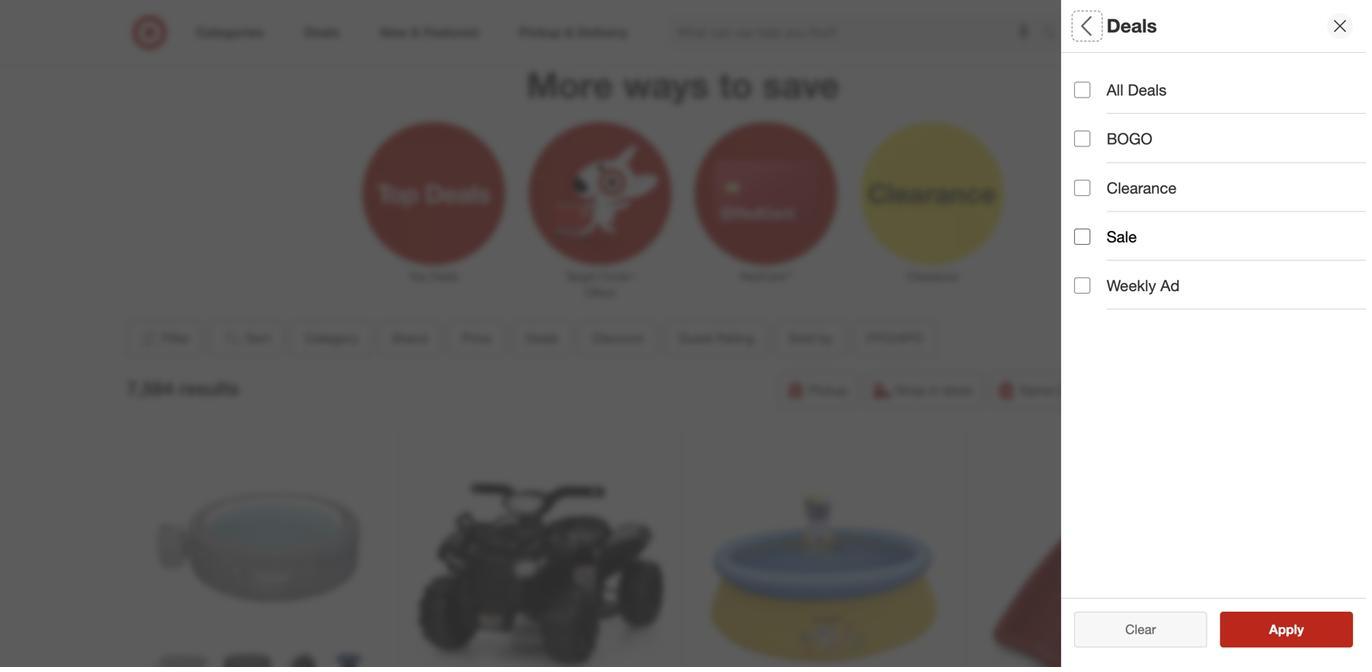 Task type: describe. For each thing, give the bounding box(es) containing it.
discount inside all filters dialog
[[1075, 297, 1140, 316]]

target
[[565, 269, 596, 283]]

sort
[[246, 330, 271, 346]]

top
[[409, 269, 427, 283]]

all for all deals
[[1107, 81, 1124, 99]]

deals
[[1277, 594, 1309, 610]]

add to cart for 3rd add to cart button from the right
[[745, 1, 797, 14]]

top deals
[[409, 269, 459, 283]]

clearance link
[[850, 119, 1016, 285]]

fpo/apo
[[867, 330, 924, 346]]

1 add to cart button from the left
[[705, 0, 836, 21]]

circle™
[[600, 269, 635, 283]]

see
[[1253, 628, 1276, 644]]

redcard™
[[741, 269, 792, 283]]

Include out of stock checkbox
[[1075, 524, 1091, 541]]

1 vertical spatial brand button
[[379, 320, 442, 356]]

sale
[[1107, 227, 1137, 246]]

0 vertical spatial deals button
[[1075, 224, 1367, 281]]

outdoors
[[1221, 594, 1274, 610]]

0 horizontal spatial discount button
[[579, 320, 658, 356]]

search button
[[1036, 15, 1075, 54]]

more ways to save
[[527, 63, 840, 106]]

by
[[819, 330, 833, 346]]

search
[[1036, 26, 1075, 42]]

day
[[1057, 382, 1080, 398]]

cart for third add to cart button from left
[[1098, 1, 1117, 14]]

target circle™ offers
[[565, 269, 635, 300]]

ad
[[1161, 276, 1180, 295]]

price inside all filters dialog
[[1075, 184, 1113, 202]]

7,584
[[127, 377, 174, 400]]

for
[[1149, 594, 1165, 610]]

1 vertical spatial price
[[462, 330, 492, 346]]

add to cart for third add to cart button from left
[[1065, 1, 1117, 14]]

shop in store
[[895, 382, 973, 398]]

All Deals checkbox
[[1075, 82, 1091, 98]]

category inside all filters dialog
[[1075, 70, 1142, 88]]

all for all filters
[[1075, 14, 1097, 37]]

0 horizontal spatial deals button
[[512, 320, 572, 356]]

see results button
[[1221, 618, 1354, 654]]

all filters dialog
[[1062, 0, 1367, 667]]

clear for clear all
[[1118, 628, 1148, 644]]

0 horizontal spatial category
[[305, 330, 359, 346]]

delivery
[[1084, 382, 1130, 398]]

deals dialog
[[1062, 0, 1367, 667]]

1 vertical spatial clearance
[[907, 269, 958, 283]]

cart for second add to cart button from the left
[[938, 1, 957, 14]]

top deals link
[[351, 119, 517, 285]]

cart for 3rd add to cart button from the right
[[778, 1, 797, 14]]

sold by
[[789, 330, 833, 346]]

guest
[[678, 330, 713, 346]]

0 vertical spatial brand button
[[1075, 110, 1367, 167]]

sports
[[1168, 594, 1206, 610]]

guest rating
[[678, 330, 754, 346]]

1 add from the left
[[745, 1, 763, 14]]



Task type: locate. For each thing, give the bounding box(es) containing it.
category down all filters
[[1075, 70, 1142, 88]]

clearance up fpo/apo
[[907, 269, 958, 283]]

2 vertical spatial results
[[1280, 628, 1322, 644]]

category right 'sort'
[[305, 330, 359, 346]]

Sale checkbox
[[1075, 229, 1091, 245]]

add to cart button
[[705, 0, 836, 21], [866, 0, 996, 21], [1026, 0, 1157, 21]]

1 vertical spatial category
[[305, 330, 359, 346]]

1 horizontal spatial category
[[1075, 70, 1142, 88]]

results inside button
[[1280, 628, 1322, 644]]

0 vertical spatial all
[[1075, 14, 1097, 37]]

1 vertical spatial brand
[[393, 330, 428, 346]]

1 vertical spatial deals button
[[512, 320, 572, 356]]

rating
[[717, 330, 754, 346]]

Weekly Ad checkbox
[[1075, 277, 1091, 294]]

redcard™ link
[[683, 119, 850, 285]]

weekly ad
[[1107, 276, 1180, 295]]

2 add to cart button from the left
[[866, 0, 996, 21]]

same day delivery button
[[990, 372, 1141, 408]]

1 cart from the left
[[778, 1, 797, 14]]

What can we help you find? suggestions appear below search field
[[668, 15, 1047, 50]]

to
[[766, 1, 775, 14], [926, 1, 935, 14], [1086, 1, 1096, 14], [719, 63, 753, 106]]

1 horizontal spatial price button
[[1075, 167, 1367, 224]]

ways
[[623, 63, 709, 106]]

0 horizontal spatial results
[[179, 377, 239, 400]]

0 horizontal spatial discount
[[593, 330, 644, 346]]

add
[[745, 1, 763, 14], [905, 1, 923, 14], [1065, 1, 1084, 14]]

discount
[[1075, 297, 1140, 316], [593, 330, 644, 346]]

0 horizontal spatial cart
[[778, 1, 797, 14]]

deals button
[[1075, 224, 1367, 281], [512, 320, 572, 356]]

1 horizontal spatial discount button
[[1075, 281, 1367, 338]]

2 horizontal spatial add to cart button
[[1026, 0, 1157, 21]]

0 vertical spatial category
[[1075, 70, 1142, 88]]

price button
[[1075, 167, 1367, 224], [448, 320, 505, 356]]

clear button
[[1075, 612, 1208, 648]]

carousel region
[[195, 0, 1171, 50]]

sold by button
[[775, 320, 847, 356]]

0 horizontal spatial category button
[[291, 320, 372, 356]]

offers
[[585, 285, 616, 300]]

guest rating button
[[665, 320, 768, 356]]

2 horizontal spatial add
[[1065, 1, 1084, 14]]

0 vertical spatial brand
[[1075, 127, 1119, 145]]

0 horizontal spatial add
[[745, 1, 763, 14]]

flexible flyer sled 48" image
[[982, 444, 1234, 667], [982, 444, 1234, 667]]

0 horizontal spatial add to cart button
[[705, 0, 836, 21]]

clear for clear
[[1126, 621, 1156, 637]]

1 add to cart from the left
[[745, 1, 797, 14]]

cart
[[778, 1, 797, 14], [938, 1, 957, 14], [1098, 1, 1117, 14]]

shop in store button
[[865, 372, 984, 408]]

2 horizontal spatial add to cart
[[1065, 1, 1117, 14]]

2 horizontal spatial results
[[1280, 628, 1322, 644]]

discount down weekly
[[1075, 297, 1140, 316]]

weekly
[[1107, 276, 1157, 295]]

results
[[179, 377, 239, 400], [1107, 594, 1146, 610], [1280, 628, 1322, 644]]

all filters
[[1075, 14, 1153, 37]]

1 horizontal spatial brand
[[1075, 127, 1119, 145]]

discount button
[[1075, 281, 1367, 338], [579, 320, 658, 356]]

costway 6v kids atv quad electric ride on car toy toddler with led light mp3 image
[[416, 444, 667, 667], [416, 444, 667, 667]]

results for 7584
[[1107, 594, 1146, 610]]

0 horizontal spatial price
[[462, 330, 492, 346]]

0 horizontal spatial brand
[[393, 330, 428, 346]]

all inside dialog
[[1075, 14, 1097, 37]]

category button
[[1075, 53, 1367, 110], [291, 320, 372, 356]]

results right 7,584
[[179, 377, 239, 400]]

clearance inside deals dialog
[[1107, 178, 1177, 197]]

brand down top
[[393, 330, 428, 346]]

brand inside all filters dialog
[[1075, 127, 1119, 145]]

clearance
[[1107, 178, 1177, 197], [907, 269, 958, 283]]

0 vertical spatial category button
[[1075, 53, 1367, 110]]

1 horizontal spatial clearance
[[1107, 178, 1177, 197]]

3 add to cart button from the left
[[1026, 0, 1157, 21]]

1 horizontal spatial add to cart button
[[866, 0, 996, 21]]

deals
[[1107, 14, 1157, 37], [1128, 81, 1167, 99], [1075, 240, 1116, 259], [430, 269, 459, 283], [526, 330, 558, 346]]

all
[[1152, 628, 1165, 644]]

7584
[[1075, 594, 1104, 610]]

same
[[1020, 382, 1054, 398]]

0 vertical spatial price button
[[1075, 167, 1367, 224]]

7584 results for sports & outdoors deals
[[1075, 594, 1309, 610]]

clear
[[1126, 621, 1156, 637], [1118, 628, 1148, 644]]

coleman sicily saluspa inflatable round outdoor hot tub spa with 180 soothing airjets, filter cartridge, and insulated cover image
[[133, 444, 384, 667], [133, 444, 384, 667]]

apply
[[1270, 621, 1305, 637]]

results for 7,584
[[179, 377, 239, 400]]

1 vertical spatial discount
[[593, 330, 644, 346]]

0 horizontal spatial all
[[1075, 14, 1097, 37]]

bogo
[[1107, 129, 1153, 148]]

1 horizontal spatial add to cart
[[905, 1, 957, 14]]

0 vertical spatial clearance
[[1107, 178, 1177, 197]]

1 horizontal spatial deals button
[[1075, 224, 1367, 281]]

clear inside button
[[1126, 621, 1156, 637]]

clear left all
[[1118, 628, 1148, 644]]

2 add from the left
[[905, 1, 923, 14]]

see results
[[1253, 628, 1322, 644]]

clear inside button
[[1118, 628, 1148, 644]]

filters
[[1102, 14, 1153, 37]]

brand button
[[1075, 110, 1367, 167], [379, 320, 442, 356]]

0 vertical spatial discount
[[1075, 297, 1140, 316]]

3 add to cart from the left
[[1065, 1, 1117, 14]]

filter button
[[127, 320, 203, 356]]

Clearance checkbox
[[1075, 180, 1091, 196]]

pickup
[[809, 382, 848, 398]]

jleisure sun club 12010 5 foot x 16.5 inch 1 to 2 person capacity 3d kids outdoor above ground inflatable kiddie swimming pool, blue image
[[699, 444, 950, 667], [699, 444, 950, 667]]

shop
[[895, 382, 926, 398]]

same day delivery
[[1020, 382, 1130, 398]]

0 horizontal spatial add to cart
[[745, 1, 797, 14]]

more
[[527, 63, 613, 106]]

filter
[[162, 330, 190, 346]]

all deals
[[1107, 81, 1167, 99]]

sold
[[789, 330, 815, 346]]

1 horizontal spatial discount
[[1075, 297, 1140, 316]]

results for see
[[1280, 628, 1322, 644]]

0 vertical spatial price
[[1075, 184, 1113, 202]]

0 horizontal spatial clearance
[[907, 269, 958, 283]]

save
[[763, 63, 840, 106]]

results down deals
[[1280, 628, 1322, 644]]

brand down all deals option
[[1075, 127, 1119, 145]]

1 horizontal spatial add
[[905, 1, 923, 14]]

all left filters
[[1075, 14, 1097, 37]]

1 horizontal spatial category button
[[1075, 53, 1367, 110]]

clear all
[[1118, 628, 1165, 644]]

apply button
[[1221, 612, 1354, 648]]

brand
[[1075, 127, 1119, 145], [393, 330, 428, 346]]

store
[[944, 382, 973, 398]]

1 horizontal spatial cart
[[938, 1, 957, 14]]

1 vertical spatial price button
[[448, 320, 505, 356]]

3 cart from the left
[[1098, 1, 1117, 14]]

0 vertical spatial results
[[179, 377, 239, 400]]

1 horizontal spatial brand button
[[1075, 110, 1367, 167]]

7,584 results
[[127, 377, 239, 400]]

1 vertical spatial results
[[1107, 594, 1146, 610]]

all
[[1075, 14, 1097, 37], [1107, 81, 1124, 99]]

fpo/apo button
[[853, 320, 938, 356]]

category
[[1075, 70, 1142, 88], [305, 330, 359, 346]]

0 horizontal spatial brand button
[[379, 320, 442, 356]]

clear down for
[[1126, 621, 1156, 637]]

price button inside all filters dialog
[[1075, 167, 1367, 224]]

add to cart
[[745, 1, 797, 14], [905, 1, 957, 14], [1065, 1, 1117, 14]]

&
[[1210, 594, 1218, 610]]

3 add from the left
[[1065, 1, 1084, 14]]

2 horizontal spatial cart
[[1098, 1, 1117, 14]]

1 horizontal spatial all
[[1107, 81, 1124, 99]]

1 horizontal spatial price
[[1075, 184, 1113, 202]]

clear all button
[[1075, 618, 1208, 654]]

price
[[1075, 184, 1113, 202], [462, 330, 492, 346]]

in
[[930, 382, 940, 398]]

1 vertical spatial all
[[1107, 81, 1124, 99]]

deals inside all filters dialog
[[1075, 240, 1116, 259]]

add to cart for second add to cart button from the left
[[905, 1, 957, 14]]

0 horizontal spatial price button
[[448, 320, 505, 356]]

all inside deals dialog
[[1107, 81, 1124, 99]]

1 vertical spatial category button
[[291, 320, 372, 356]]

BOGO checkbox
[[1075, 131, 1091, 147]]

pickup button
[[779, 372, 859, 408]]

discount down offers
[[593, 330, 644, 346]]

2 add to cart from the left
[[905, 1, 957, 14]]

sort button
[[209, 320, 285, 356]]

results left for
[[1107, 594, 1146, 610]]

2 cart from the left
[[938, 1, 957, 14]]

1 horizontal spatial results
[[1107, 594, 1146, 610]]

all right all deals option
[[1107, 81, 1124, 99]]

clearance down the bogo
[[1107, 178, 1177, 197]]



Task type: vqa. For each thing, say whether or not it's contained in the screenshot.
'out' within comfort out of 5
no



